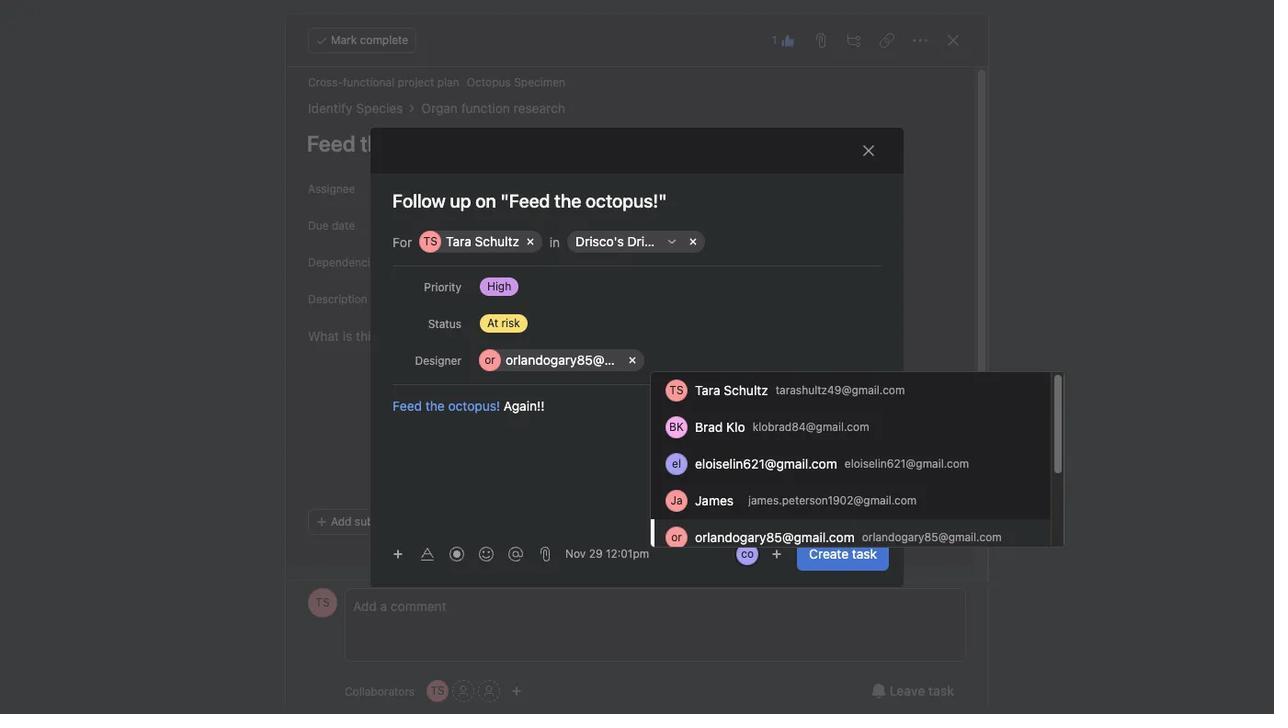 Task type: locate. For each thing, give the bounding box(es) containing it.
at risk button
[[469, 307, 579, 340]]

at risk
[[487, 316, 520, 330]]

brad klo klobrad84@gmail.com
[[695, 419, 869, 435]]

0 vertical spatial tara
[[446, 233, 471, 249]]

ts down the add subtask button
[[316, 596, 330, 609]]

tara for tara schultz
[[446, 233, 471, 249]]

oct
[[621, 255, 639, 268]]

ts up "bk"
[[670, 383, 684, 397]]

1 vertical spatial task
[[928, 683, 954, 699]]

functional
[[343, 75, 395, 89]]

task
[[852, 546, 877, 561], [928, 683, 954, 699]]

task right leave
[[928, 683, 954, 699]]

cross-functional project plan link
[[308, 75, 459, 89]]

orlandogary85@gmail.com cell
[[479, 348, 665, 370]]

again!!
[[504, 398, 545, 413]]

1 horizontal spatial tara
[[695, 382, 720, 398]]

1 vertical spatial tara
[[695, 382, 720, 398]]

toolbar
[[385, 541, 532, 567]]

2 horizontal spatial orlandogary85@gmail.com
[[862, 530, 1002, 544]]

species
[[356, 100, 403, 116]]

due date
[[308, 219, 355, 233]]

james
[[695, 493, 734, 508]]

0 vertical spatial ts button
[[308, 588, 337, 618]]

add or remove collaborators image
[[511, 686, 522, 697]]

orlandogary85@gmail.com
[[506, 351, 665, 367], [695, 529, 855, 545], [862, 530, 1002, 544]]

schultz for tara schultz
[[475, 233, 519, 249]]

add
[[331, 515, 352, 529]]

1 horizontal spatial task
[[928, 683, 954, 699]]

poll total #
[[554, 255, 610, 268]]

1 vertical spatial schultz
[[724, 382, 768, 398]]

29 for –
[[642, 255, 656, 268]]

bk
[[669, 420, 684, 434]]

create task button
[[797, 537, 889, 570]]

oct 29 – 31
[[621, 255, 681, 268]]

main content containing identify species
[[286, 67, 974, 714]]

orlandogary85@gmail.com orlandogary85@gmail.com
[[695, 529, 1002, 545]]

organ
[[421, 100, 458, 116]]

section image
[[667, 236, 678, 247]]

ts
[[423, 234, 437, 248], [670, 383, 684, 397], [316, 596, 330, 609], [431, 684, 445, 698]]

main content
[[286, 67, 974, 714]]

0 horizontal spatial schultz
[[475, 233, 519, 249]]

cross-functional project plan octopus specimen
[[308, 75, 565, 89]]

tara up priority
[[446, 233, 471, 249]]

schultz
[[475, 233, 519, 249], [724, 382, 768, 398]]

orlandogary85@gmail.com inside cell
[[506, 351, 665, 367]]

0 horizontal spatial eloiselin621@gmail.com
[[695, 456, 837, 472]]

eloiselin621@gmail.com
[[695, 456, 837, 472], [845, 457, 969, 471]]

task inside 'button'
[[852, 546, 877, 561]]

1 vertical spatial ts button
[[427, 680, 449, 702]]

eloiselin621@gmail.com up james.peterson1902@gmail.com on the bottom right of page
[[845, 457, 969, 471]]

at
[[487, 316, 498, 330]]

0 horizontal spatial ts button
[[308, 588, 337, 618]]

ts button down add
[[308, 588, 337, 618]]

0 vertical spatial schultz
[[475, 233, 519, 249]]

ja
[[671, 494, 683, 507]]

schultz for tara schultz tarashultz49@gmail.com
[[724, 382, 768, 398]]

add subtask button
[[308, 509, 404, 535]]

1 vertical spatial 29
[[589, 547, 603, 561]]

eloiselin621@gmail.com down brad klo klobrad84@gmail.com
[[695, 456, 837, 472]]

nov 29 12:01pm
[[565, 547, 649, 561]]

tara up the brad
[[695, 382, 720, 398]]

0 horizontal spatial 29
[[589, 547, 603, 561]]

12:01pm
[[606, 547, 649, 561]]

1 horizontal spatial orlandogary85@gmail.com
[[695, 529, 855, 545]]

task down orlandogary85@gmail.com orlandogary85@gmail.com on the right bottom of page
[[852, 546, 877, 561]]

29
[[642, 255, 656, 268], [589, 547, 603, 561]]

orlandogary85@gmail.com down at risk dropdown button
[[506, 351, 665, 367]]

mark complete button
[[308, 28, 417, 53]]

drisco's
[[576, 233, 624, 249]]

0 horizontal spatial task
[[852, 546, 877, 561]]

organ function research
[[421, 100, 565, 116]]

0 vertical spatial task
[[852, 546, 877, 561]]

0 vertical spatial 29
[[642, 255, 656, 268]]

co
[[741, 546, 754, 560]]

1 horizontal spatial eloiselin621@gmail.com
[[845, 457, 969, 471]]

orlandogary85@gmail.com up create task
[[862, 530, 1002, 544]]

schultz up "klo"
[[724, 382, 768, 398]]

29 left –
[[642, 255, 656, 268]]

leave task button
[[859, 675, 966, 708]]

31
[[669, 255, 681, 268]]

ts button
[[308, 588, 337, 618], [427, 680, 449, 702]]

high button
[[469, 270, 579, 303]]

0 horizontal spatial tara
[[446, 233, 471, 249]]

task inside button
[[928, 683, 954, 699]]

schultz up high
[[475, 233, 519, 249]]

assignee
[[308, 182, 355, 196]]

1 horizontal spatial schultz
[[724, 382, 768, 398]]

ts right for
[[423, 234, 437, 248]]

Task Name text field
[[295, 122, 952, 165]]

identify species
[[308, 100, 403, 116]]

identify species link
[[308, 98, 403, 119]]

emoji image
[[479, 547, 494, 562]]

cross-
[[308, 75, 343, 89]]

collaborators
[[345, 684, 415, 698]]

#
[[603, 255, 610, 268]]

formatting image
[[420, 547, 435, 562]]

1 horizontal spatial ts button
[[427, 680, 449, 702]]

leave task
[[890, 683, 954, 699]]

eloiselin621@gmail.com eloiselin621@gmail.com
[[695, 456, 969, 472]]

1 horizontal spatial 29
[[642, 255, 656, 268]]

29 right the nov
[[589, 547, 603, 561]]

nov
[[565, 547, 586, 561]]

orlandogary85@gmail.com up add or remove collaborators from this task image on the bottom right of the page
[[695, 529, 855, 545]]

1 button
[[766, 28, 801, 53]]

high
[[487, 279, 511, 293]]

29 inside feed the octopus! dialog
[[642, 255, 656, 268]]

0 horizontal spatial orlandogary85@gmail.com
[[506, 351, 665, 367]]

collapse task pane image
[[946, 33, 961, 48]]

tara
[[446, 233, 471, 249], [695, 382, 720, 398]]

orlandogary85@gmail.com inside orlandogary85@gmail.com orlandogary85@gmail.com
[[862, 530, 1002, 544]]

octopus specimen link
[[467, 75, 565, 89]]

insert an object image
[[393, 549, 404, 560]]

remove assignee image
[[556, 183, 567, 194]]

ts button right collaborators
[[427, 680, 449, 702]]

complete
[[360, 33, 408, 47]]

priority
[[424, 280, 461, 294]]



Task type: describe. For each thing, give the bounding box(es) containing it.
brad
[[695, 419, 723, 435]]

copy task link image
[[880, 33, 894, 48]]

drinks
[[628, 233, 665, 249]]

project
[[398, 75, 434, 89]]

co button
[[735, 541, 760, 567]]

in
[[550, 233, 560, 249]]

the
[[425, 398, 445, 413]]

specimen
[[514, 75, 565, 89]]

feed the octopus! link
[[393, 398, 500, 413]]

29 for 12:01pm
[[589, 547, 603, 561]]

eloiselin621@gmail.com inside eloiselin621@gmail.com eloiselin621@gmail.com
[[845, 457, 969, 471]]

add subtask image
[[847, 33, 861, 48]]

description
[[308, 292, 368, 306]]

designer
[[415, 353, 461, 367]]

or
[[671, 530, 682, 544]]

drisco's drinks
[[576, 233, 665, 249]]

plan
[[437, 75, 459, 89]]

due
[[308, 219, 329, 233]]

main content inside feed the octopus! dialog
[[286, 67, 974, 714]]

klobrad84@gmail.com
[[753, 420, 869, 434]]

ts right collaborators
[[431, 684, 445, 698]]

Task name text field
[[370, 188, 904, 214]]

close this dialog image
[[861, 143, 876, 158]]

tara schultz
[[446, 233, 519, 249]]

status
[[428, 317, 461, 330]]

leave
[[890, 683, 925, 699]]

attach a file or paste an image image
[[538, 546, 552, 561]]

tara for tara schultz tarashultz49@gmail.com
[[695, 382, 720, 398]]

identify
[[308, 100, 353, 116]]

james.peterson1902@gmail.com
[[748, 494, 917, 507]]

risk
[[501, 316, 520, 330]]

dependencies
[[308, 256, 382, 269]]

orlandogary85@gmail.com button
[[469, 343, 681, 376]]

mark
[[331, 33, 357, 47]]

tarashultz49@gmail.com
[[776, 383, 905, 397]]

add subtask
[[331, 515, 396, 529]]

for
[[393, 233, 412, 249]]

function
[[461, 100, 510, 116]]

nov 29 12:01pm button
[[565, 547, 649, 561]]

el
[[672, 457, 681, 471]]

create task
[[809, 546, 877, 561]]

organ function research link
[[421, 98, 565, 119]]

poll
[[554, 255, 573, 268]]

task for create task
[[852, 546, 877, 561]]

subtask
[[355, 515, 396, 529]]

feed the octopus! dialog
[[286, 15, 988, 714]]

date
[[332, 219, 355, 233]]

orlandogary85@gmail.com option
[[651, 519, 1051, 556]]

octopus
[[467, 75, 511, 89]]

feed
[[393, 398, 422, 413]]

mark complete
[[331, 33, 408, 47]]

clear due date image
[[605, 220, 616, 231]]

1
[[772, 33, 777, 47]]

–
[[659, 255, 666, 268]]

create
[[809, 546, 849, 561]]

klo
[[726, 419, 745, 435]]

feed the octopus! again!!
[[393, 398, 545, 413]]

total
[[577, 255, 600, 268]]

add or remove collaborators from this task image
[[771, 548, 782, 559]]

orlandogary85@gmail.com for orlandogary85@gmail.com orlandogary85@gmail.com
[[695, 529, 855, 545]]

orlandogary85@gmail.com for orlandogary85@gmail.com
[[506, 351, 665, 367]]

octopus!
[[448, 398, 500, 413]]

task for leave task
[[928, 683, 954, 699]]

at mention image
[[508, 547, 523, 562]]

research
[[514, 100, 565, 116]]

tara schultz tarashultz49@gmail.com
[[695, 382, 905, 398]]

record a video image
[[450, 547, 464, 562]]



Task type: vqa. For each thing, say whether or not it's contained in the screenshot.
Mark complete icon
no



